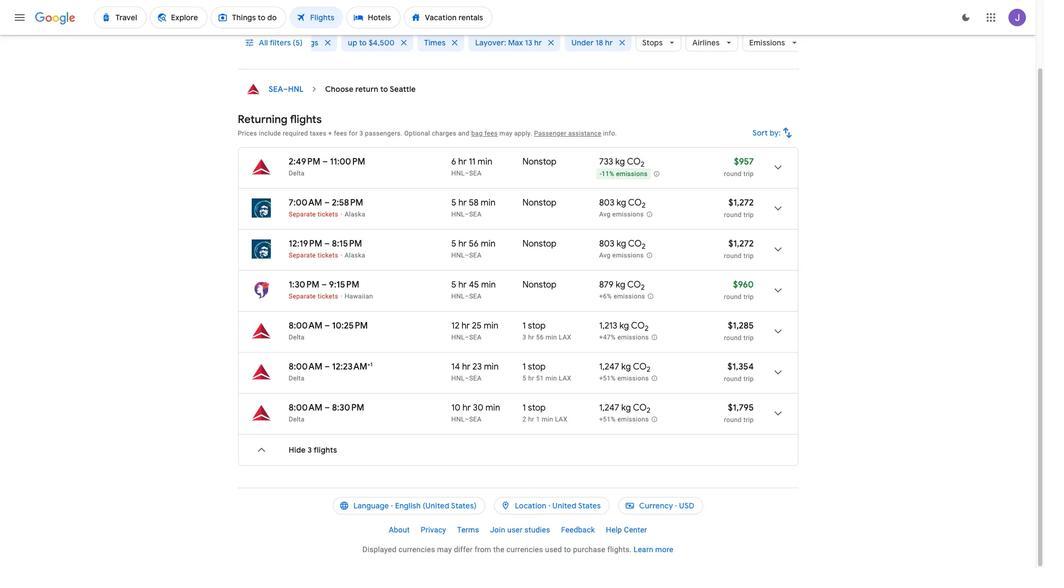 Task type: locate. For each thing, give the bounding box(es) containing it.
min right 11
[[478, 157, 492, 167]]

currencies down privacy
[[399, 546, 435, 554]]

1 vertical spatial 1,247
[[599, 403, 619, 414]]

1 vertical spatial alaska
[[345, 252, 365, 259]]

0 vertical spatial to
[[359, 38, 367, 48]]

– left arrival time: 9:15 pm. text box
[[322, 280, 327, 291]]

separate tickets for 7:00 am
[[289, 211, 338, 218]]

1 vertical spatial +51%
[[599, 416, 616, 424]]

$1,272 round trip up $1,272 text field
[[724, 198, 754, 219]]

min inside 5 hr 56 min hnl – sea
[[481, 239, 496, 250]]

nonstop flight. element
[[523, 157, 557, 169], [523, 198, 557, 210], [523, 239, 557, 251], [523, 280, 557, 292]]

1 vertical spatial +51% emissions
[[599, 416, 649, 424]]

5 inside 5 hr 56 min hnl – sea
[[451, 239, 456, 250]]

1,247 kg co 2 for $1,795
[[599, 403, 651, 416]]

fees left for
[[334, 130, 347, 137]]

1 vertical spatial separate tickets
[[289, 252, 338, 259]]

2 bags button
[[288, 30, 337, 56]]

sea down 23
[[469, 375, 482, 383]]

1 avg from the top
[[599, 211, 611, 218]]

2 horizontal spatial 3
[[523, 334, 526, 342]]

hnl for 5 hr 58 min
[[451, 211, 465, 218]]

sea down total duration 5 hr 56 min. element
[[469, 252, 482, 259]]

– down 45
[[465, 293, 469, 300]]

– down 'total duration 12 hr 25 min.' element
[[465, 334, 469, 342]]

2 nonstop flight. element from the top
[[523, 198, 557, 210]]

8:00 am for 12:23 am
[[289, 362, 323, 373]]

sea for 5 hr 58 min
[[469, 211, 482, 218]]

1 trip from the top
[[744, 170, 754, 178]]

hr inside 1 stop 5 hr 51 min lax
[[528, 375, 534, 383]]

8:00 am left '8:30 pm' at the bottom left
[[289, 403, 323, 414]]

3 round from the top
[[724, 252, 742, 260]]

$1,272 round trip for 5 hr 56 min
[[724, 239, 754, 260]]

1 horizontal spatial 3
[[359, 130, 363, 137]]

–
[[283, 84, 288, 94], [322, 157, 328, 167], [465, 170, 469, 177], [324, 198, 330, 209], [465, 211, 469, 218], [324, 239, 330, 250], [465, 252, 469, 259], [322, 280, 327, 291], [465, 293, 469, 300], [325, 321, 330, 332], [465, 334, 469, 342], [325, 362, 330, 373], [465, 375, 469, 383], [325, 403, 330, 414], [465, 416, 469, 424]]

+51% right layover (1 of 1) is a 2 hr 1 min layover at los angeles international airport in los angeles. element
[[599, 416, 616, 424]]

803
[[599, 198, 615, 209], [599, 239, 615, 250]]

separate tickets for 12:19 pm
[[289, 252, 338, 259]]

hnl down total duration 5 hr 56 min. element
[[451, 252, 465, 259]]

stop
[[528, 321, 546, 332], [528, 362, 546, 373], [528, 403, 546, 414]]

stop for 14 hr 23 min
[[528, 362, 546, 373]]

+51% for 10 hr 30 min
[[599, 416, 616, 424]]

hr up 1 stop 5 hr 51 min lax
[[528, 334, 534, 342]]

hnl down 10
[[451, 416, 465, 424]]

to right up
[[359, 38, 367, 48]]

2 separate from the top
[[289, 252, 316, 259]]

emissions for 12 hr 25 min
[[618, 334, 649, 342]]

5 inside 1 stop 5 hr 51 min lax
[[523, 375, 526, 383]]

1 1,247 kg co 2 from the top
[[599, 362, 651, 374]]

2 vertical spatial stop
[[528, 403, 546, 414]]

charges
[[432, 130, 456, 137]]

2 inside 879 kg co 2
[[641, 283, 645, 292]]

2 $1,272 round trip from the top
[[724, 239, 754, 260]]

1 tickets from the top
[[318, 211, 338, 218]]

min right "30"
[[486, 403, 500, 414]]

0 vertical spatial avg
[[599, 211, 611, 218]]

58
[[469, 198, 479, 209]]

0 vertical spatial +51%
[[599, 375, 616, 383]]

lax inside 1 stop 5 hr 51 min lax
[[559, 375, 571, 383]]

1 inside the "1 stop 3 hr 56 min lax"
[[523, 321, 526, 332]]

lax down layover (1 of 1) is a 5 hr 51 min layover at los angeles international airport in los angeles. element
[[555, 416, 568, 424]]

2 vertical spatial 1 stop flight. element
[[523, 403, 546, 415]]

co for 5 hr 56 min
[[628, 239, 642, 250]]

taxes
[[310, 130, 326, 137]]

0 horizontal spatial currencies
[[399, 546, 435, 554]]

0 vertical spatial separate
[[289, 211, 316, 218]]

1 vertical spatial $1,272 round trip
[[724, 239, 754, 260]]

may
[[500, 130, 512, 137], [437, 546, 452, 554]]

trip inside $960 round trip
[[744, 293, 754, 301]]

trip down $1,272 text box
[[744, 211, 754, 219]]

30
[[473, 403, 483, 414]]

required
[[283, 130, 308, 137]]

delta for 10:25 pm
[[289, 334, 305, 342]]

5 inside 5 hr 58 min hnl – sea
[[451, 198, 456, 209]]

0 vertical spatial 8:00 am
[[289, 321, 323, 332]]

hr down layover (1 of 1) is a 5 hr 51 min layover at los angeles international airport in los angeles. element
[[528, 416, 534, 424]]

sea down 25 at bottom left
[[469, 334, 482, 342]]

4 trip from the top
[[744, 293, 754, 301]]

$957 round trip
[[724, 157, 754, 178]]

$960
[[733, 280, 754, 291]]

flights
[[290, 113, 322, 126], [314, 446, 337, 455]]

min inside 14 hr 23 min hnl – sea
[[484, 362, 499, 373]]

avg emissions down -11% emissions
[[599, 211, 644, 218]]

alaska for 7:00 am – 2:58 pm
[[345, 211, 365, 218]]

2 1 stop flight. element from the top
[[523, 362, 546, 374]]

– inside 5 hr 45 min hnl – sea
[[465, 293, 469, 300]]

hnl inside 14 hr 23 min hnl – sea
[[451, 375, 465, 383]]

4 nonstop from the top
[[523, 280, 557, 291]]

1:30 pm
[[289, 280, 320, 291]]

hr inside popup button
[[605, 38, 613, 48]]

8:00 am inside 8:00 am – 8:30 pm delta
[[289, 403, 323, 414]]

1 stop flight. element
[[523, 321, 546, 333], [523, 362, 546, 374], [523, 403, 546, 415]]

co for 12 hr 25 min
[[631, 321, 645, 332]]

lax inside the "1 stop 3 hr 56 min lax"
[[559, 334, 571, 342]]

nonstop flight. element for 6 hr 11 min
[[523, 157, 557, 169]]

5 down 5 hr 58 min hnl – sea
[[451, 239, 456, 250]]

1 fees from the left
[[334, 130, 347, 137]]

1 horizontal spatial fees
[[485, 130, 498, 137]]

7:00 am
[[289, 198, 322, 209]]

hr inside 14 hr 23 min hnl – sea
[[462, 362, 470, 373]]

hr inside popup button
[[534, 38, 542, 48]]

hr left 58
[[458, 198, 467, 209]]

5 inside 5 hr 45 min hnl – sea
[[451, 280, 456, 291]]

leaves daniel k. inouye international airport at 2:49 pm on friday, december 15 and arrives at seattle-tacoma international airport at 11:00 pm on friday, december 15. element
[[289, 157, 365, 167]]

departure time: 8:00 am. text field inside leaves daniel k. inouye international airport at 8:00 am on friday, december 15 and arrives at seattle-tacoma international airport at 12:23 am on saturday, december 16. element
[[289, 362, 323, 373]]

the
[[493, 546, 504, 554]]

– left 12:23 am
[[325, 362, 330, 373]]

2 $1,272 from the top
[[729, 239, 754, 250]]

1 vertical spatial to
[[380, 84, 388, 94]]

23
[[473, 362, 482, 373]]

privacy
[[421, 526, 446, 535]]

sort by:
[[752, 128, 781, 138]]

$957
[[734, 157, 754, 167]]

1 round from the top
[[724, 170, 742, 178]]

stop inside 1 stop 2 hr 1 min lax
[[528, 403, 546, 414]]

sea down "30"
[[469, 416, 482, 424]]

states)
[[451, 501, 477, 511]]

1 up layover (1 of 1) is a 2 hr 1 min layover at los angeles international airport in los angeles. element
[[523, 403, 526, 414]]

trip for 12 hr 25 min
[[744, 334, 754, 342]]

2 for 5 hr 56 min
[[642, 242, 646, 251]]

879 kg co 2
[[599, 280, 645, 292]]

trip for 6 hr 11 min
[[744, 170, 754, 178]]

6 round from the top
[[724, 375, 742, 383]]

stop inside 1 stop 5 hr 51 min lax
[[528, 362, 546, 373]]

hnl for 5 hr 45 min
[[451, 293, 465, 300]]

alaska down arrival time: 2:58 pm. text field
[[345, 211, 365, 218]]

1 for 14 hr 23 min
[[523, 362, 526, 373]]

sort by: button
[[748, 120, 798, 146]]

2 stop from the top
[[528, 362, 546, 373]]

sort
[[752, 128, 768, 138]]

round inside $957 round trip
[[724, 170, 742, 178]]

1 1 stop flight. element from the top
[[523, 321, 546, 333]]

delta down 8:00 am text box
[[289, 334, 305, 342]]

1 horizontal spatial +
[[367, 361, 370, 368]]

2 vertical spatial separate tickets
[[289, 293, 338, 300]]

separate for 1:30 pm
[[289, 293, 316, 300]]

sea up "returning flights"
[[268, 84, 283, 94]]

sea down 11
[[469, 170, 482, 177]]

– inside 5 hr 58 min hnl – sea
[[465, 211, 469, 218]]

passenger assistance button
[[534, 130, 602, 137]]

1272 US dollars text field
[[729, 198, 754, 209]]

0 horizontal spatial may
[[437, 546, 452, 554]]

round down $1,795 on the right of the page
[[724, 416, 742, 424]]

Departure time: 8:00 AM. text field
[[289, 321, 323, 332]]

total duration 12 hr 25 min. element
[[451, 321, 523, 333]]

delta down 2:49 pm text field
[[289, 170, 305, 177]]

12 hr 25 min hnl – sea
[[451, 321, 499, 342]]

round down $1,272 text field
[[724, 252, 742, 260]]

0 vertical spatial may
[[500, 130, 512, 137]]

co inside 879 kg co 2
[[627, 280, 641, 291]]

2 vertical spatial lax
[[555, 416, 568, 424]]

separate for 7:00 am
[[289, 211, 316, 218]]

sea down 45
[[469, 293, 482, 300]]

+51% down +47%
[[599, 375, 616, 383]]

flight details. leaves daniel k. inouye international airport at 7:00 am on friday, december 15 and arrives at seattle-tacoma international airport at 2:58 pm on friday, december 15. image
[[765, 195, 791, 222]]

hr left 51
[[528, 375, 534, 383]]

co for 10 hr 30 min
[[633, 403, 647, 414]]

delta for 8:30 pm
[[289, 416, 305, 424]]

flight details. leaves daniel k. inouye international airport at 12:19 pm on friday, december 15 and arrives at seattle-tacoma international airport at 8:15 pm on friday, december 15. image
[[765, 236, 791, 263]]

2 +51% emissions from the top
[[599, 416, 649, 424]]

2 vertical spatial to
[[564, 546, 571, 554]]

kg inside 879 kg co 2
[[616, 280, 626, 291]]

0 vertical spatial tickets
[[318, 211, 338, 218]]

1 vertical spatial lax
[[559, 375, 571, 383]]

kg for 14 hr 23 min
[[621, 362, 631, 373]]

3 stop from the top
[[528, 403, 546, 414]]

7 round from the top
[[724, 416, 742, 424]]

1 +51% emissions from the top
[[599, 375, 649, 383]]

1 vertical spatial 56
[[536, 334, 544, 342]]

separate tickets down 12:19 pm text box
[[289, 252, 338, 259]]

hnl inside 12 hr 25 min hnl – sea
[[451, 334, 465, 342]]

avg emissions up 879 kg co 2
[[599, 252, 644, 260]]

sea inside 5 hr 56 min hnl – sea
[[469, 252, 482, 259]]

2 avg from the top
[[599, 252, 611, 260]]

3 right the 'hide'
[[308, 446, 312, 455]]

round for 10 hr 30 min
[[724, 416, 742, 424]]

1 up layover (1 of 1) is a 5 hr 51 min layover at los angeles international airport in los angeles. element
[[523, 362, 526, 373]]

departure time: 8:00 am. text field for 8:30 pm
[[289, 403, 323, 414]]

1 803 kg co 2 from the top
[[599, 198, 646, 210]]

0 vertical spatial 803
[[599, 198, 615, 209]]

hnl inside 5 hr 45 min hnl – sea
[[451, 293, 465, 300]]

min right 45
[[481, 280, 496, 291]]

+ right "taxes"
[[328, 130, 332, 137]]

1 horizontal spatial 56
[[536, 334, 544, 342]]

1 right 12:23 am
[[370, 361, 373, 368]]

2:58 pm
[[332, 198, 363, 209]]

2 vertical spatial 3
[[308, 446, 312, 455]]

3 nonstop flight. element from the top
[[523, 239, 557, 251]]

2 delta from the top
[[289, 334, 305, 342]]

co inside 1,213 kg co 2
[[631, 321, 645, 332]]

round
[[724, 170, 742, 178], [724, 211, 742, 219], [724, 252, 742, 260], [724, 293, 742, 301], [724, 334, 742, 342], [724, 375, 742, 383], [724, 416, 742, 424]]

round down 1285 us dollars text box in the bottom of the page
[[724, 334, 742, 342]]

alaska
[[345, 211, 365, 218], [345, 252, 365, 259]]

2 tickets from the top
[[318, 252, 338, 259]]

sea inside 14 hr 23 min hnl – sea
[[469, 375, 482, 383]]

min inside 5 hr 58 min hnl – sea
[[481, 198, 496, 209]]

6
[[451, 157, 456, 167]]

10
[[451, 403, 461, 414]]

flight details. leaves daniel k. inouye international airport at 8:00 am on friday, december 15 and arrives at seattle-tacoma international airport at 12:23 am on saturday, december 16. image
[[765, 360, 791, 386]]

stop up layover (1 of 1) is a 3 hr 56 min layover at los angeles international airport in los angeles. element at bottom
[[528, 321, 546, 332]]

hnl down 14 at the bottom left of the page
[[451, 375, 465, 383]]

under
[[572, 38, 594, 48]]

Arrival time: 9:15 PM. text field
[[329, 280, 359, 291]]

round inside $1,795 round trip
[[724, 416, 742, 424]]

2 separate tickets from the top
[[289, 252, 338, 259]]

1 horizontal spatial may
[[500, 130, 512, 137]]

filters
[[269, 38, 291, 48]]

choose
[[325, 84, 354, 94]]

delta inside 8:00 am – 8:30 pm delta
[[289, 416, 305, 424]]

2 alaska from the top
[[345, 252, 365, 259]]

lax for 14 hr 23 min
[[559, 375, 571, 383]]

2 1,247 from the top
[[599, 403, 619, 414]]

min inside 12 hr 25 min hnl – sea
[[484, 321, 499, 332]]

nonstop for 5 hr 58 min
[[523, 198, 557, 209]]

trip down $960 text box
[[744, 293, 754, 301]]

1 vertical spatial 803 kg co 2
[[599, 239, 646, 251]]

3 separate from the top
[[289, 293, 316, 300]]

sea inside 5 hr 58 min hnl – sea
[[469, 211, 482, 218]]

8:00 am inside 8:00 am – 12:23 am + 1
[[289, 362, 323, 373]]

Arrival time: 10:25 PM. text field
[[332, 321, 368, 332]]

min for 5 hr 56 min
[[481, 239, 496, 250]]

0 horizontal spatial to
[[359, 38, 367, 48]]

round inside $1,354 round trip
[[724, 375, 742, 383]]

2 inside 1 stop 2 hr 1 min lax
[[523, 416, 526, 424]]

total duration 5 hr 58 min. element
[[451, 198, 523, 210]]

trip inside $957 round trip
[[744, 170, 754, 178]]

0 vertical spatial +51% emissions
[[599, 375, 649, 383]]

Arrival time: 8:15 PM. text field
[[332, 239, 362, 250]]

1 horizontal spatial to
[[380, 84, 388, 94]]

1,247 kg co 2
[[599, 362, 651, 374], [599, 403, 651, 416]]

1,213
[[599, 321, 617, 332]]

min inside 1 stop 2 hr 1 min lax
[[542, 416, 553, 424]]

emissions button
[[743, 30, 804, 56]]

4 nonstop flight. element from the top
[[523, 280, 557, 292]]

may left apply.
[[500, 130, 512, 137]]

to right return
[[380, 84, 388, 94]]

1 vertical spatial 3
[[523, 334, 526, 342]]

delta up the 'hide'
[[289, 416, 305, 424]]

+
[[328, 130, 332, 137], [367, 361, 370, 368]]

avg down 11%
[[599, 211, 611, 218]]

to right used
[[564, 546, 571, 554]]

emissions for 5 hr 56 min
[[612, 252, 644, 260]]

1 vertical spatial +
[[367, 361, 370, 368]]

min up 1 stop 5 hr 51 min lax
[[546, 334, 557, 342]]

help center link
[[601, 522, 653, 539]]

0 vertical spatial 1,247 kg co 2
[[599, 362, 651, 374]]

3 separate tickets from the top
[[289, 293, 338, 300]]

5 round from the top
[[724, 334, 742, 342]]

1 vertical spatial may
[[437, 546, 452, 554]]

4 delta from the top
[[289, 416, 305, 424]]

round down $1,354
[[724, 375, 742, 383]]

1 for 12 hr 25 min
[[523, 321, 526, 332]]

min for 5 hr 45 min
[[481, 280, 496, 291]]

2 for 12 hr 25 min
[[645, 324, 649, 333]]

min inside 10 hr 30 min hnl – sea
[[486, 403, 500, 414]]

0 vertical spatial separate tickets
[[289, 211, 338, 218]]

round down 957 us dollars 'text field'
[[724, 170, 742, 178]]

kg inside 1,213 kg co 2
[[620, 321, 629, 332]]

5 left 58
[[451, 198, 456, 209]]

displayed currencies may differ from the currencies used to purchase flights. learn more
[[362, 546, 674, 554]]

1 vertical spatial tickets
[[318, 252, 338, 259]]

hawaiian
[[345, 293, 373, 300]]

tickets down 12:19 pm – 8:15 pm
[[318, 252, 338, 259]]

kg inside 733 kg co 2
[[615, 157, 625, 167]]

1 1,247 from the top
[[599, 362, 619, 373]]

0 vertical spatial stop
[[528, 321, 546, 332]]

1 delta from the top
[[289, 170, 305, 177]]

1 $1,272 round trip from the top
[[724, 198, 754, 219]]

flight details. leaves daniel k. inouye international airport at 2:49 pm on friday, december 15 and arrives at seattle-tacoma international airport at 11:00 pm on friday, december 15. image
[[765, 154, 791, 181]]

$4,500
[[369, 38, 395, 48]]

0 vertical spatial 803 kg co 2
[[599, 198, 646, 210]]

2 horizontal spatial to
[[564, 546, 571, 554]]

1 vertical spatial separate
[[289, 252, 316, 259]]

Departure time: 2:49 PM. text field
[[289, 157, 320, 167]]

2 vertical spatial separate
[[289, 293, 316, 300]]

0 vertical spatial 56
[[469, 239, 479, 250]]

1 separate from the top
[[289, 211, 316, 218]]

5 left 51
[[523, 375, 526, 383]]

– left '8:30 pm' at the bottom left
[[325, 403, 330, 414]]

total duration 5 hr 45 min. element
[[451, 280, 523, 292]]

803 down 11%
[[599, 198, 615, 209]]

hr inside the "1 stop 3 hr 56 min lax"
[[528, 334, 534, 342]]

– right 2:49 pm text field
[[322, 157, 328, 167]]

1 vertical spatial avg
[[599, 252, 611, 260]]

1354 US dollars text field
[[728, 362, 754, 373]]

sea inside 6 hr 11 min hnl – sea
[[469, 170, 482, 177]]

assistance
[[568, 130, 602, 137]]

3 inside the "1 stop 3 hr 56 min lax"
[[523, 334, 526, 342]]

2 nonstop from the top
[[523, 198, 557, 209]]

3 8:00 am from the top
[[289, 403, 323, 414]]

3 right for
[[359, 130, 363, 137]]

2 round from the top
[[724, 211, 742, 219]]

1 stop flight. element up 51
[[523, 362, 546, 374]]

hr
[[534, 38, 542, 48], [605, 38, 613, 48], [458, 157, 467, 167], [458, 198, 467, 209], [458, 239, 467, 250], [458, 280, 467, 291], [462, 321, 470, 332], [528, 334, 534, 342], [462, 362, 470, 373], [528, 375, 534, 383], [463, 403, 471, 414], [528, 416, 534, 424]]

hnl down total duration 5 hr 58 min. element
[[451, 211, 465, 218]]

times
[[424, 38, 446, 48]]

2 vertical spatial 8:00 am
[[289, 403, 323, 414]]

returning flights main content
[[238, 78, 798, 475]]

kg for 5 hr 45 min
[[616, 280, 626, 291]]

1 vertical spatial 803
[[599, 239, 615, 250]]

currencies down the join user studies link
[[506, 546, 543, 554]]

kg for 12 hr 25 min
[[620, 321, 629, 332]]

change appearance image
[[953, 4, 979, 31]]

None search field
[[238, 0, 804, 70]]

1,247 kg co 2 for $1,354
[[599, 362, 651, 374]]

6 trip from the top
[[744, 375, 754, 383]]

sea down 58
[[469, 211, 482, 218]]

2 trip from the top
[[744, 211, 754, 219]]

hr inside 1 stop 2 hr 1 min lax
[[528, 416, 534, 424]]

sea inside 5 hr 45 min hnl – sea
[[469, 293, 482, 300]]

lax up 1 stop 5 hr 51 min lax
[[559, 334, 571, 342]]

1 vertical spatial $1,272
[[729, 239, 754, 250]]

round inside $1,285 round trip
[[724, 334, 742, 342]]

1 8:00 am from the top
[[289, 321, 323, 332]]

trip down $1,354
[[744, 375, 754, 383]]

total duration 14 hr 23 min. element
[[451, 362, 523, 374]]

$1,272 left flight details. leaves daniel k. inouye international airport at 12:19 pm on friday, december 15 and arrives at seattle-tacoma international airport at 8:15 pm on friday, december 15. image at the right top
[[729, 239, 754, 250]]

1 vertical spatial avg emissions
[[599, 252, 644, 260]]

1 vertical spatial 1 stop flight. element
[[523, 362, 546, 374]]

5 for 5 hr 58 min
[[451, 198, 456, 209]]

957 US dollars text field
[[734, 157, 754, 167]]

nonstop for 5 hr 45 min
[[523, 280, 557, 291]]

hnl inside 6 hr 11 min hnl – sea
[[451, 170, 465, 177]]

min inside 6 hr 11 min hnl – sea
[[478, 157, 492, 167]]

1 avg emissions from the top
[[599, 211, 644, 218]]

learn more link
[[634, 546, 674, 554]]

3 nonstop from the top
[[523, 239, 557, 250]]

+51% emissions
[[599, 375, 649, 383], [599, 416, 649, 424]]

2 803 kg co 2 from the top
[[599, 239, 646, 251]]

hr right 13
[[534, 38, 542, 48]]

hnl inside 10 hr 30 min hnl – sea
[[451, 416, 465, 424]]

12:19 pm – 8:15 pm
[[289, 239, 362, 250]]

separate down 1:30 pm text field
[[289, 293, 316, 300]]

1 departure time: 8:00 am. text field from the top
[[289, 362, 323, 373]]

usd
[[679, 501, 695, 511]]

separate down 12:19 pm text box
[[289, 252, 316, 259]]

sea for 12 hr 25 min
[[469, 334, 482, 342]]

trip inside $1,795 round trip
[[744, 416, 754, 424]]

1 horizontal spatial currencies
[[506, 546, 543, 554]]

8:00 am – 8:30 pm delta
[[289, 403, 364, 424]]

co inside 733 kg co 2
[[627, 157, 641, 167]]

sea – hnl
[[268, 84, 303, 94]]

803 kg co 2 down -11% emissions
[[599, 198, 646, 210]]

sea inside 10 hr 30 min hnl – sea
[[469, 416, 482, 424]]

min right 51
[[546, 375, 557, 383]]

1 up layover (1 of 1) is a 3 hr 56 min layover at los angeles international airport in los angeles. element at bottom
[[523, 321, 526, 332]]

3 delta from the top
[[289, 375, 305, 383]]

2 departure time: 8:00 am. text field from the top
[[289, 403, 323, 414]]

hnl inside 5 hr 58 min hnl – sea
[[451, 211, 465, 218]]

separate for 12:19 pm
[[289, 252, 316, 259]]

Departure time: 7:00 AM. text field
[[289, 198, 322, 209]]

1 separate tickets from the top
[[289, 211, 338, 218]]

1 vertical spatial flights
[[314, 446, 337, 455]]

12:23 am
[[332, 362, 367, 373]]

1 currencies from the left
[[399, 546, 435, 554]]

1 nonstop from the top
[[523, 157, 557, 167]]

min for 10 hr 30 min
[[486, 403, 500, 414]]

879
[[599, 280, 614, 291]]

hr inside 12 hr 25 min hnl – sea
[[462, 321, 470, 332]]

trip inside $1,354 round trip
[[744, 375, 754, 383]]

0 vertical spatial +
[[328, 130, 332, 137]]

to inside returning flights 'main content'
[[380, 84, 388, 94]]

803 up 879
[[599, 239, 615, 250]]

bags
[[301, 38, 318, 48]]

2 803 from the top
[[599, 239, 615, 250]]

1 alaska from the top
[[345, 211, 365, 218]]

1 803 from the top
[[599, 198, 615, 209]]

1 vertical spatial 8:00 am
[[289, 362, 323, 373]]

flights up required at the left of the page
[[290, 113, 322, 126]]

passenger
[[534, 130, 567, 137]]

– left 8:15 pm text box
[[324, 239, 330, 250]]

11:00 pm
[[330, 157, 365, 167]]

1285 US dollars text field
[[728, 321, 754, 332]]

0 vertical spatial lax
[[559, 334, 571, 342]]

1 +51% from the top
[[599, 375, 616, 383]]

1 stop 2 hr 1 min lax
[[523, 403, 568, 424]]

3 down 'total duration 12 hr 25 min.' element
[[523, 334, 526, 342]]

1 $1,272 from the top
[[729, 198, 754, 209]]

1 vertical spatial stop
[[528, 362, 546, 373]]

hr inside 5 hr 58 min hnl – sea
[[458, 198, 467, 209]]

2 8:00 am from the top
[[289, 362, 323, 373]]

delta inside 2:49 pm – 11:00 pm delta
[[289, 170, 305, 177]]

round down $960 text box
[[724, 293, 742, 301]]

sea for 5 hr 56 min
[[469, 252, 482, 259]]

emissions
[[749, 38, 785, 48]]

stop up 51
[[528, 362, 546, 373]]

0 vertical spatial 1,247
[[599, 362, 619, 373]]

– down total duration 14 hr 23 min. element
[[465, 375, 469, 383]]

hr inside 10 hr 30 min hnl – sea
[[463, 403, 471, 414]]

round for 5 hr 58 min
[[724, 211, 742, 219]]

+47%
[[599, 334, 616, 342]]

0 vertical spatial $1,272
[[729, 198, 754, 209]]

3 tickets from the top
[[318, 293, 338, 300]]

all
[[259, 38, 268, 48]]

kg
[[615, 157, 625, 167], [617, 198, 626, 209], [617, 239, 626, 250], [616, 280, 626, 291], [620, 321, 629, 332], [621, 362, 631, 373], [621, 403, 631, 414]]

2 inside popup button
[[295, 38, 299, 48]]

min inside 5 hr 45 min hnl – sea
[[481, 280, 496, 291]]

5 left 45
[[451, 280, 456, 291]]

stop up layover (1 of 1) is a 2 hr 1 min layover at los angeles international airport in los angeles. element
[[528, 403, 546, 414]]

min down 5 hr 58 min hnl – sea
[[481, 239, 496, 250]]

location
[[515, 501, 547, 511]]

Departure time: 8:00 AM. text field
[[289, 362, 323, 373], [289, 403, 323, 414]]

2 inside 733 kg co 2
[[641, 160, 645, 169]]

1,247 for 14 hr 23 min
[[599, 362, 619, 373]]

stop inside the "1 stop 3 hr 56 min lax"
[[528, 321, 546, 332]]

2 vertical spatial tickets
[[318, 293, 338, 300]]

hnl inside 5 hr 56 min hnl – sea
[[451, 252, 465, 259]]

1,247 for 10 hr 30 min
[[599, 403, 619, 414]]

hnl for 14 hr 23 min
[[451, 375, 465, 383]]

7 trip from the top
[[744, 416, 754, 424]]

0 horizontal spatial 3
[[308, 446, 312, 455]]

nonstop flight. element for 5 hr 58 min
[[523, 198, 557, 210]]

round inside $960 round trip
[[724, 293, 742, 301]]

$1,272 down $957 round trip
[[729, 198, 754, 209]]

3
[[359, 130, 363, 137], [523, 334, 526, 342], [308, 446, 312, 455]]

0 vertical spatial $1,272 round trip
[[724, 198, 754, 219]]

round for 14 hr 23 min
[[724, 375, 742, 383]]

– inside 12 hr 25 min hnl – sea
[[465, 334, 469, 342]]

2 bags
[[295, 38, 318, 48]]

8:00 am down 8:00 am text box
[[289, 362, 323, 373]]

5 trip from the top
[[744, 334, 754, 342]]

1 stop from the top
[[528, 321, 546, 332]]

avg up 879
[[599, 252, 611, 260]]

0 vertical spatial alaska
[[345, 211, 365, 218]]

separate tickets down 1:30 pm text field
[[289, 293, 338, 300]]

– right 8:00 am text box
[[325, 321, 330, 332]]

0 vertical spatial flights
[[290, 113, 322, 126]]

hr right 10
[[463, 403, 471, 414]]

avg emissions for 5 hr 56 min
[[599, 252, 644, 260]]

emissions for 5 hr 58 min
[[612, 211, 644, 218]]

nonstop
[[523, 157, 557, 167], [523, 198, 557, 209], [523, 239, 557, 250], [523, 280, 557, 291]]

0 vertical spatial avg emissions
[[599, 211, 644, 218]]

3 1 stop flight. element from the top
[[523, 403, 546, 415]]

1 inside 1 stop 5 hr 51 min lax
[[523, 362, 526, 373]]

2 1,247 kg co 2 from the top
[[599, 403, 651, 416]]

2 +51% from the top
[[599, 416, 616, 424]]

bag fees button
[[471, 130, 498, 137]]

lax inside 1 stop 2 hr 1 min lax
[[555, 416, 568, 424]]

separate down departure time: 7:00 am. text box
[[289, 211, 316, 218]]

fees right bag
[[485, 130, 498, 137]]

+ inside 8:00 am – 12:23 am + 1
[[367, 361, 370, 368]]

1 nonstop flight. element from the top
[[523, 157, 557, 169]]

main menu image
[[13, 11, 26, 24]]

0 vertical spatial departure time: 8:00 am. text field
[[289, 362, 323, 373]]

0 vertical spatial 1 stop flight. element
[[523, 321, 546, 333]]

8:00 am inside 8:00 am – 10:25 pm delta
[[289, 321, 323, 332]]

stop for 10 hr 30 min
[[528, 403, 546, 414]]

2 avg emissions from the top
[[599, 252, 644, 260]]

trip inside $1,285 round trip
[[744, 334, 754, 342]]

2:49 pm – 11:00 pm delta
[[289, 157, 365, 177]]

4 round from the top
[[724, 293, 742, 301]]

layover (1 of 1) is a 2 hr 1 min layover at los angeles international airport in los angeles. element
[[523, 415, 594, 424]]

803 for 5 hr 58 min
[[599, 198, 615, 209]]

1 stop flight. element up 1 stop 5 hr 51 min lax
[[523, 321, 546, 333]]

hr inside 5 hr 56 min hnl – sea
[[458, 239, 467, 250]]

sea inside 12 hr 25 min hnl – sea
[[469, 334, 482, 342]]

min for 12 hr 25 min
[[484, 321, 499, 332]]

trip down 957 us dollars 'text field'
[[744, 170, 754, 178]]

0 horizontal spatial 56
[[469, 239, 479, 250]]

0 horizontal spatial fees
[[334, 130, 347, 137]]

733 kg co 2
[[599, 157, 645, 169]]

3 trip from the top
[[744, 252, 754, 260]]

1 vertical spatial departure time: 8:00 am. text field
[[289, 403, 323, 414]]

1 vertical spatial 1,247 kg co 2
[[599, 403, 651, 416]]

help
[[606, 526, 622, 535]]

2
[[295, 38, 299, 48], [641, 160, 645, 169], [642, 201, 646, 210], [642, 242, 646, 251], [641, 283, 645, 292], [645, 324, 649, 333], [647, 365, 651, 374], [647, 406, 651, 416], [523, 416, 526, 424]]

– inside 6 hr 11 min hnl – sea
[[465, 170, 469, 177]]

delta inside 8:00 am – 10:25 pm delta
[[289, 334, 305, 342]]

layover:
[[475, 38, 506, 48]]

1 stop flight. element down 51
[[523, 403, 546, 415]]

2 inside 1,213 kg co 2
[[645, 324, 649, 333]]

$1,272 round trip up $960
[[724, 239, 754, 260]]

Arrival time: 2:58 PM. text field
[[332, 198, 363, 209]]

tickets down the leaves daniel k. inouye international airport at 7:00 am on friday, december 15 and arrives at seattle-tacoma international airport at 2:58 pm on friday, december 15. element
[[318, 211, 338, 218]]

hr left 45
[[458, 280, 467, 291]]



Task type: describe. For each thing, give the bounding box(es) containing it.
0 vertical spatial 3
[[359, 130, 363, 137]]

nonstop for 5 hr 56 min
[[523, 239, 557, 250]]

– inside 2:49 pm – 11:00 pm delta
[[322, 157, 328, 167]]

2:49 pm
[[289, 157, 320, 167]]

– inside 8:00 am – 10:25 pm delta
[[325, 321, 330, 332]]

960 US dollars text field
[[733, 280, 754, 291]]

leaves daniel k. inouye international airport at 8:00 am on friday, december 15 and arrives at seattle-tacoma international airport at 10:25 pm on friday, december 15. element
[[289, 321, 368, 332]]

under 18 hr
[[572, 38, 613, 48]]

14 hr 23 min hnl – sea
[[451, 362, 499, 383]]

join user studies link
[[485, 522, 556, 539]]

– inside 8:00 am – 8:30 pm delta
[[325, 403, 330, 414]]

hnl for 12 hr 25 min
[[451, 334, 465, 342]]

return
[[355, 84, 378, 94]]

0 horizontal spatial +
[[328, 130, 332, 137]]

2 for 5 hr 58 min
[[642, 201, 646, 210]]

separate tickets for 1:30 pm
[[289, 293, 338, 300]]

may inside returning flights 'main content'
[[500, 130, 512, 137]]

united
[[553, 501, 577, 511]]

swap origin and destination. image
[[405, 8, 418, 21]]

user
[[507, 526, 523, 535]]

hr inside 5 hr 45 min hnl – sea
[[458, 280, 467, 291]]

13
[[525, 38, 532, 48]]

$1,285
[[728, 321, 754, 332]]

hnl for 10 hr 30 min
[[451, 416, 465, 424]]

2 for 14 hr 23 min
[[647, 365, 651, 374]]

1:30 pm – 9:15 pm
[[289, 280, 359, 291]]

hnl for 6 hr 11 min
[[451, 170, 465, 177]]

prices
[[238, 130, 257, 137]]

departure time: 8:00 am. text field for 12:23 am
[[289, 362, 323, 373]]

layover (1 of 1) is a 3 hr 56 min layover at los angeles international airport in los angeles. element
[[523, 333, 594, 342]]

united states
[[553, 501, 601, 511]]

lax for 12 hr 25 min
[[559, 334, 571, 342]]

up to $4,500 button
[[341, 30, 413, 56]]

$1,272 for 5 hr 56 min
[[729, 239, 754, 250]]

hnl up "returning flights"
[[288, 84, 303, 94]]

none search field containing all filters (5)
[[238, 0, 804, 70]]

11%
[[602, 170, 614, 178]]

$1,272 for 5 hr 58 min
[[729, 198, 754, 209]]

round for 6 hr 11 min
[[724, 170, 742, 178]]

– inside 10 hr 30 min hnl – sea
[[465, 416, 469, 424]]

+6%
[[599, 293, 612, 301]]

more
[[655, 546, 674, 554]]

5 for 5 hr 45 min
[[451, 280, 456, 291]]

total duration 10 hr 30 min. element
[[451, 403, 523, 415]]

all filters (5) button
[[238, 30, 311, 56]]

11
[[469, 157, 476, 167]]

hr inside 6 hr 11 min hnl – sea
[[458, 157, 467, 167]]

-11% emissions
[[600, 170, 648, 178]]

co for 14 hr 23 min
[[633, 362, 647, 373]]

kg for 10 hr 30 min
[[621, 403, 631, 414]]

alaska for 12:19 pm – 8:15 pm
[[345, 252, 365, 259]]

1 down 51
[[536, 416, 540, 424]]

airlines
[[692, 38, 720, 48]]

56 inside 5 hr 56 min hnl – sea
[[469, 239, 479, 250]]

join
[[490, 526, 505, 535]]

emissions for 14 hr 23 min
[[618, 375, 649, 383]]

Arrival time: 12:23 AM on  Saturday, December 16. text field
[[332, 361, 373, 373]]

stops
[[642, 38, 663, 48]]

$1,272 round trip for 5 hr 58 min
[[724, 198, 754, 219]]

– up "returning flights"
[[283, 84, 288, 94]]

returning flights
[[238, 113, 322, 126]]

+51% emissions for $1,354
[[599, 375, 649, 383]]

– left 2:58 pm
[[324, 198, 330, 209]]

Departure time: 12:19 PM. text field
[[289, 239, 322, 250]]

feedback link
[[556, 522, 601, 539]]

round for 12 hr 25 min
[[724, 334, 742, 342]]

for
[[349, 130, 358, 137]]

co for 5 hr 45 min
[[627, 280, 641, 291]]

choose return to seattle
[[325, 84, 416, 94]]

Departure time: 1:30 PM. text field
[[289, 280, 320, 291]]

$1,354
[[728, 362, 754, 373]]

8:00 am for 10:25 pm
[[289, 321, 323, 332]]

leaves daniel k. inouye international airport at 1:30 pm on friday, december 15 and arrives at seattle-tacoma international airport at 9:15 pm on friday, december 15. element
[[289, 280, 359, 291]]

stop for 12 hr 25 min
[[528, 321, 546, 332]]

co for 6 hr 11 min
[[627, 157, 641, 167]]

leaves daniel k. inouye international airport at 7:00 am on friday, december 15 and arrives at seattle-tacoma international airport at 2:58 pm on friday, december 15. element
[[289, 198, 363, 209]]

to inside up to $4,500 popup button
[[359, 38, 367, 48]]

avg emissions for 5 hr 58 min
[[599, 211, 644, 218]]

$1,795 round trip
[[724, 403, 754, 424]]

1 for 10 hr 30 min
[[523, 403, 526, 414]]

min for 14 hr 23 min
[[484, 362, 499, 373]]

bag
[[471, 130, 483, 137]]

2 for 5 hr 45 min
[[641, 283, 645, 292]]

– inside 5 hr 56 min hnl – sea
[[465, 252, 469, 259]]

12
[[451, 321, 460, 332]]

5 for 5 hr 56 min
[[451, 239, 456, 250]]

nonstop flight. element for 5 hr 45 min
[[523, 280, 557, 292]]

nonstop for 6 hr 11 min
[[523, 157, 557, 167]]

sea for 10 hr 30 min
[[469, 416, 482, 424]]

feedback
[[561, 526, 595, 535]]

803 kg co 2 for 5 hr 58 min
[[599, 198, 646, 210]]

min for 6 hr 11 min
[[478, 157, 492, 167]]

differ
[[454, 546, 473, 554]]

45
[[469, 280, 479, 291]]

trip for 10 hr 30 min
[[744, 416, 754, 424]]

min inside the "1 stop 3 hr 56 min lax"
[[546, 334, 557, 342]]

10 hr 30 min hnl – sea
[[451, 403, 500, 424]]

$960 round trip
[[724, 280, 754, 301]]

total duration 5 hr 56 min. element
[[451, 239, 523, 251]]

privacy link
[[415, 522, 452, 539]]

– inside 14 hr 23 min hnl – sea
[[465, 375, 469, 383]]

flights.
[[607, 546, 632, 554]]

+51% for 14 hr 23 min
[[599, 375, 616, 383]]

language
[[353, 501, 389, 511]]

Arrival time: 11:00 PM. text field
[[330, 157, 365, 167]]

passengers.
[[365, 130, 403, 137]]

trip for 5 hr 56 min
[[744, 252, 754, 260]]

10:25 pm
[[332, 321, 368, 332]]

from
[[475, 546, 491, 554]]

2 currencies from the left
[[506, 546, 543, 554]]

apply.
[[514, 130, 532, 137]]

leaves daniel k. inouye international airport at 8:00 am on friday, december 15 and arrives at seattle-tacoma international airport at 12:23 am on saturday, december 16. element
[[289, 361, 373, 373]]

flight details. leaves daniel k. inouye international airport at 8:00 am on friday, december 15 and arrives at seattle-tacoma international airport at 10:25 pm on friday, december 15. image
[[765, 319, 791, 345]]

+51% emissions for $1,795
[[599, 416, 649, 424]]

Arrival time: 8:30 PM. text field
[[332, 403, 364, 414]]

and
[[458, 130, 470, 137]]

emissions for 10 hr 30 min
[[618, 416, 649, 424]]

25
[[472, 321, 482, 332]]

layover (1 of 1) is a 5 hr 51 min layover at los angeles international airport in los angeles. element
[[523, 374, 594, 383]]

8:30 pm
[[332, 403, 364, 414]]

help center
[[606, 526, 647, 535]]

803 for 5 hr 56 min
[[599, 239, 615, 250]]

layover: max 13 hr button
[[469, 30, 561, 56]]

1 inside 8:00 am – 12:23 am + 1
[[370, 361, 373, 368]]

1 stop flight. element for 14 hr 23 min
[[523, 362, 546, 374]]

round for 5 hr 45 min
[[724, 293, 742, 301]]

sea for 6 hr 11 min
[[469, 170, 482, 177]]

1272 US dollars text field
[[729, 239, 754, 250]]

tickets for 2:58 pm
[[318, 211, 338, 218]]

round for 5 hr 56 min
[[724, 252, 742, 260]]

trip for 5 hr 45 min
[[744, 293, 754, 301]]

18
[[596, 38, 603, 48]]

nonstop flight. element for 5 hr 56 min
[[523, 239, 557, 251]]

5 hr 45 min hnl – sea
[[451, 280, 496, 300]]

8:00 am for 8:30 pm
[[289, 403, 323, 414]]

8:00 am – 10:25 pm delta
[[289, 321, 368, 342]]

under 18 hr button
[[565, 30, 631, 56]]

-
[[600, 170, 602, 178]]

1 stop 5 hr 51 min lax
[[523, 362, 571, 383]]

+47% emissions
[[599, 334, 649, 342]]

total duration 6 hr 11 min. element
[[451, 157, 523, 169]]

learn
[[634, 546, 653, 554]]

min inside 1 stop 5 hr 51 min lax
[[546, 375, 557, 383]]

hnl for 5 hr 56 min
[[451, 252, 465, 259]]

tickets for 8:15 pm
[[318, 252, 338, 259]]

flight details. leaves daniel k. inouye international airport at 1:30 pm on friday, december 15 and arrives at seattle-tacoma international airport at 9:15 pm on friday, december 15. image
[[765, 277, 791, 304]]

(united
[[423, 501, 450, 511]]

purchase
[[573, 546, 605, 554]]

studies
[[525, 526, 550, 535]]

9:15 pm
[[329, 280, 359, 291]]

5 hr 58 min hnl – sea
[[451, 198, 496, 218]]

up
[[348, 38, 357, 48]]

56 inside the "1 stop 3 hr 56 min lax"
[[536, 334, 544, 342]]

5 hr 56 min hnl – sea
[[451, 239, 496, 259]]

returning
[[238, 113, 288, 126]]

leaves daniel k. inouye international airport at 12:19 pm on friday, december 15 and arrives at seattle-tacoma international airport at 8:15 pm on friday, december 15. element
[[289, 239, 362, 250]]

avg for 5 hr 58 min
[[599, 211, 611, 218]]

+6% emissions
[[599, 293, 645, 301]]

stops button
[[636, 30, 681, 56]]

– inside 8:00 am – 12:23 am + 1
[[325, 362, 330, 373]]

include
[[259, 130, 281, 137]]

$1,795
[[728, 403, 754, 414]]

times button
[[418, 30, 464, 56]]

prices include required taxes + fees for 3 passengers. optional charges and bag fees may apply. passenger assistance
[[238, 130, 602, 137]]

$1,354 round trip
[[724, 362, 754, 383]]

optional
[[404, 130, 430, 137]]

2 fees from the left
[[485, 130, 498, 137]]

emissions for 5 hr 45 min
[[614, 293, 645, 301]]

min for 5 hr 58 min
[[481, 198, 496, 209]]

8:15 pm
[[332, 239, 362, 250]]

hide 3 flights image
[[248, 437, 274, 464]]

airlines button
[[686, 30, 738, 56]]

delta for 11:00 pm
[[289, 170, 305, 177]]

kg for 5 hr 58 min
[[617, 198, 626, 209]]

leaves daniel k. inouye international airport at 8:00 am on friday, december 15 and arrives at seattle-tacoma international airport at 8:30 pm on friday, december 15. element
[[289, 403, 364, 414]]

803 kg co 2 for 5 hr 56 min
[[599, 239, 646, 251]]

seattle
[[390, 84, 416, 94]]

14
[[451, 362, 460, 373]]

sea for 5 hr 45 min
[[469, 293, 482, 300]]

by:
[[770, 128, 781, 138]]

flight details. leaves daniel k. inouye international airport at 8:00 am on friday, december 15 and arrives at seattle-tacoma international airport at 8:30 pm on friday, december 15. image
[[765, 401, 791, 427]]

2 for 6 hr 11 min
[[641, 160, 645, 169]]

displayed
[[362, 546, 397, 554]]

2 for 10 hr 30 min
[[647, 406, 651, 416]]

sea for 14 hr 23 min
[[469, 375, 482, 383]]

all filters (5)
[[259, 38, 302, 48]]

kg for 5 hr 56 min
[[617, 239, 626, 250]]

kg for 6 hr 11 min
[[615, 157, 625, 167]]

1795 US dollars text field
[[728, 403, 754, 414]]

layover: max 13 hr
[[475, 38, 542, 48]]

lax for 10 hr 30 min
[[555, 416, 568, 424]]

hide 3 flights
[[289, 446, 337, 455]]

avg for 5 hr 56 min
[[599, 252, 611, 260]]



Task type: vqa. For each thing, say whether or not it's contained in the screenshot.


